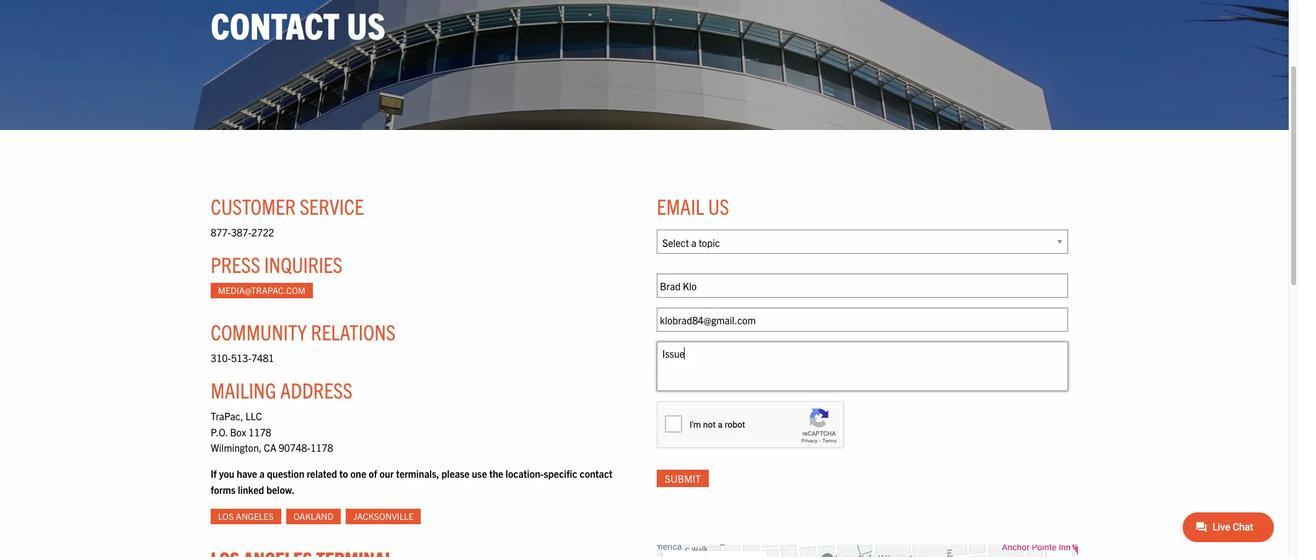 Task type: vqa. For each thing, say whether or not it's contained in the screenshot.
the top Us
yes



Task type: locate. For each thing, give the bounding box(es) containing it.
310-
[[211, 352, 231, 365]]

email us
[[657, 193, 730, 220]]

linked
[[238, 484, 264, 496]]

service
[[300, 193, 364, 220]]

0 vertical spatial us
[[347, 2, 386, 47]]

0 vertical spatial 1178
[[249, 426, 271, 439]]

email
[[657, 193, 705, 220]]

contact
[[211, 2, 340, 47]]

1178 up "related"
[[311, 442, 333, 455]]

specific
[[544, 468, 578, 480]]

1178 down 'llc'
[[249, 426, 271, 439]]

menu bar
[[663, 552, 768, 558]]

none submit inside main content
[[657, 471, 709, 488]]

0 horizontal spatial us
[[347, 2, 386, 47]]

us inside main content
[[709, 193, 730, 220]]

main content containing customer service
[[198, 167, 1210, 558]]

877-
[[211, 227, 231, 239]]

p.o.
[[211, 426, 228, 439]]

community
[[211, 319, 307, 345]]

1178
[[249, 426, 271, 439], [311, 442, 333, 455]]

if
[[211, 468, 217, 480]]

location-
[[506, 468, 544, 480]]

1 horizontal spatial us
[[709, 193, 730, 220]]

Your Email text field
[[657, 308, 1069, 333]]

7481
[[252, 352, 274, 365]]

of
[[369, 468, 377, 480]]

us
[[347, 2, 386, 47], [709, 193, 730, 220]]

387-
[[231, 227, 252, 239]]

mailing
[[211, 377, 276, 404]]

los angeles
[[218, 512, 274, 523]]

menu bar inside main content
[[663, 552, 768, 558]]

customer service
[[211, 193, 364, 220]]

media@trapac.com
[[218, 285, 306, 297]]

terminals,
[[396, 468, 439, 480]]

press
[[211, 251, 260, 278]]

use
[[472, 468, 487, 480]]

oakland link
[[286, 510, 341, 525]]

a
[[260, 468, 265, 480]]

877-387-2722
[[211, 227, 274, 239]]

None submit
[[657, 471, 709, 488]]

1 vertical spatial us
[[709, 193, 730, 220]]

to
[[340, 468, 348, 480]]

trapac,
[[211, 411, 243, 423]]

relations
[[311, 319, 396, 345]]

media@trapac.com link
[[211, 283, 313, 299]]

map region
[[575, 501, 1210, 558]]

related
[[307, 468, 337, 480]]

1 horizontal spatial 1178
[[311, 442, 333, 455]]

90748-
[[279, 442, 311, 455]]

1 vertical spatial 1178
[[311, 442, 333, 455]]

Message text field
[[657, 342, 1069, 392]]

community relations
[[211, 319, 396, 345]]

mailing address
[[211, 377, 353, 404]]

contact
[[580, 468, 613, 480]]

2722
[[252, 227, 274, 239]]

press inquiries
[[211, 251, 343, 278]]

us for contact us
[[347, 2, 386, 47]]

0 horizontal spatial 1178
[[249, 426, 271, 439]]

los angeles link
[[211, 510, 281, 525]]

main content
[[198, 167, 1210, 558]]

llc
[[246, 411, 262, 423]]

oakland
[[294, 512, 334, 523]]



Task type: describe. For each thing, give the bounding box(es) containing it.
box
[[230, 426, 246, 439]]

our
[[380, 468, 394, 480]]

jacksonville link
[[346, 510, 421, 525]]

310-513-7481
[[211, 352, 274, 365]]

us for email us
[[709, 193, 730, 220]]

contact us
[[211, 2, 386, 47]]

customer
[[211, 193, 296, 220]]

forms
[[211, 484, 236, 496]]

inquiries
[[264, 251, 343, 278]]

los
[[218, 512, 234, 523]]

513-
[[231, 352, 252, 365]]

if you have a question related to one of our terminals, please use the location-specific contact forms linked below.
[[211, 468, 613, 496]]

one
[[351, 468, 367, 480]]

wilmington,
[[211, 442, 262, 455]]

Your Name text field
[[657, 274, 1069, 298]]

ca
[[264, 442, 276, 455]]

below.
[[267, 484, 295, 496]]

jacksonville
[[353, 512, 414, 523]]

question
[[267, 468, 305, 480]]

angeles
[[236, 512, 274, 523]]

the
[[490, 468, 504, 480]]

please
[[442, 468, 470, 480]]

trapac, llc p.o. box 1178 wilmington, ca 90748-1178
[[211, 411, 333, 455]]

address
[[280, 377, 353, 404]]

have
[[237, 468, 257, 480]]

you
[[219, 468, 235, 480]]



